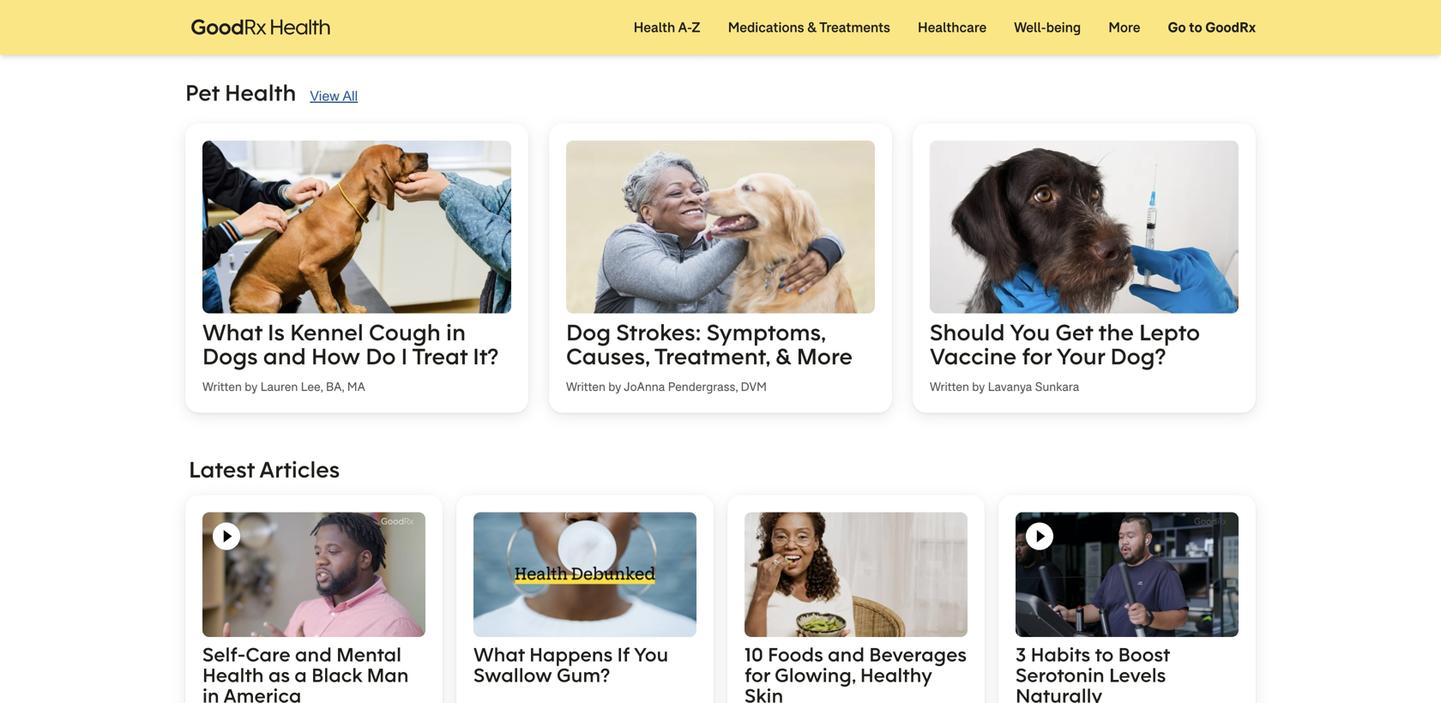 Task type: vqa. For each thing, say whether or not it's contained in the screenshot.
R
no



Task type: describe. For each thing, give the bounding box(es) containing it.
beverages
[[869, 642, 967, 667]]

skin
[[745, 683, 784, 704]]

i
[[401, 342, 408, 371]]

you inside should you get the lepto vaccine for your dog? written by lavanya sunkara
[[1010, 318, 1051, 347]]

habits
[[1031, 642, 1091, 667]]

view all link
[[310, 86, 358, 106]]

levels
[[1110, 663, 1166, 688]]

more inside dropdown button
[[1109, 18, 1141, 36]]

what happens if you swallow gum? link
[[457, 495, 714, 704]]

goodrx
[[1206, 18, 1256, 36]]

it?
[[473, 342, 499, 371]]

well-being
[[1015, 18, 1081, 36]]

treatment,
[[655, 342, 770, 371]]

sunkara
[[1035, 379, 1080, 395]]

serotonin
[[1016, 663, 1105, 688]]

and inside the what is kennel cough in dogs and how do i treat it? written by lauren lee, ba, ma
[[263, 342, 306, 371]]

faap
[[358, 5, 387, 21]]

video play button image
[[213, 523, 240, 550]]

lee,
[[301, 379, 323, 395]]

kennel
[[290, 318, 364, 347]]

lepto
[[1140, 318, 1201, 347]]

written left karen
[[203, 5, 242, 21]]

medications & treatments
[[728, 18, 891, 36]]

written by karen hovav, md, faap link
[[185, 0, 711, 39]]

black
[[312, 663, 362, 688]]

3 habits to boost serotonin levels naturally link
[[999, 495, 1256, 704]]

well-
[[1015, 18, 1047, 36]]

by inside dog strokes: symptoms, causes, treatment, & more written by joanna pendergrass, dvm
[[609, 379, 621, 395]]

being
[[1047, 18, 1081, 36]]

latest articles
[[189, 455, 340, 484]]

more button
[[1095, 0, 1155, 55]]

in inside self-care and mental health as a black man in america
[[203, 683, 219, 704]]

written inside the what is kennel cough in dogs and how do i treat it? written by lauren lee, ba, ma
[[203, 379, 242, 395]]

healthcare
[[918, 18, 987, 36]]

vaccine
[[930, 342, 1017, 371]]

a
[[295, 663, 307, 688]]

what for is
[[203, 318, 262, 347]]

written by karen hovav, md, faap
[[203, 5, 387, 21]]

for inside 10 foods and beverages for glowing, healthy skin
[[745, 663, 770, 688]]

what happens if you swallow gum?
[[474, 642, 669, 688]]

causes,
[[566, 342, 650, 371]]

md,
[[334, 5, 355, 21]]

by inside should you get the lepto vaccine for your dog? written by lavanya sunkara
[[972, 379, 985, 395]]

swallow
[[474, 663, 552, 688]]

the
[[1099, 318, 1134, 347]]

gum?
[[557, 663, 610, 688]]

should
[[930, 318, 1005, 347]]

boost
[[1119, 642, 1170, 667]]

naturally
[[1016, 683, 1103, 704]]

well-being button
[[1001, 0, 1095, 55]]

z
[[692, 18, 701, 36]]

10 foods and beverages for glowing, healthy skin
[[745, 642, 967, 704]]

cough
[[369, 318, 441, 347]]

view all
[[310, 88, 358, 104]]

self-care and mental health as a black man in america
[[203, 642, 409, 704]]

self-care and mental health as a black man in america link
[[185, 495, 443, 704]]

health a-z button
[[620, 0, 714, 55]]

your
[[1057, 342, 1105, 371]]

and for 10
[[828, 642, 865, 667]]

care
[[246, 642, 291, 667]]

dark brown terrier dog waiting to get a shot from a vet in blue medical gloves. image
[[930, 141, 1239, 314]]

& inside dog strokes: symptoms, causes, treatment, & more written by joanna pendergrass, dvm
[[776, 342, 792, 371]]

go to goodrx link
[[1155, 0, 1270, 55]]

for inside should you get the lepto vaccine for your dog? written by lavanya sunkara
[[1022, 342, 1052, 371]]

how
[[312, 342, 360, 371]]

self-
[[203, 642, 246, 667]]

ma
[[347, 379, 365, 395]]

get
[[1056, 318, 1094, 347]]

mental
[[336, 642, 402, 667]]

do
[[366, 342, 396, 371]]

video play button image
[[1026, 523, 1054, 550]]

go to goodrx
[[1168, 18, 1256, 36]]



Task type: locate. For each thing, give the bounding box(es) containing it.
0 vertical spatial health
[[634, 18, 675, 36]]

what inside what happens if you swallow gum?
[[474, 642, 525, 667]]

what for happens
[[474, 642, 525, 667]]

is
[[268, 318, 285, 347]]

1 horizontal spatial what
[[474, 642, 525, 667]]

what inside the what is kennel cough in dogs and how do i treat it? written by lauren lee, ba, ma
[[203, 318, 262, 347]]

treatments
[[820, 18, 891, 36]]

articles
[[259, 455, 340, 484]]

&
[[808, 18, 817, 36], [776, 342, 792, 371]]

dog strokes: symptoms, causes, treatment, & more written by joanna pendergrass, dvm
[[566, 318, 853, 395]]

in down self-
[[203, 683, 219, 704]]

dog?
[[1111, 342, 1166, 371]]

0 horizontal spatial more
[[797, 342, 853, 371]]

medications
[[728, 18, 805, 36]]

what left happens
[[474, 642, 525, 667]]

and inside self-care and mental health as a black man in america
[[295, 642, 332, 667]]

lauren
[[260, 379, 298, 395]]

0 vertical spatial what
[[203, 318, 262, 347]]

1 vertical spatial for
[[745, 663, 770, 688]]

man
[[367, 663, 409, 688]]

1 horizontal spatial you
[[1010, 318, 1051, 347]]

dialog
[[0, 0, 1442, 704]]

1 vertical spatial more
[[797, 342, 853, 371]]

all
[[343, 88, 358, 104]]

written down vaccine
[[930, 379, 970, 395]]

written
[[203, 5, 242, 21], [203, 379, 242, 395], [566, 379, 606, 395], [930, 379, 970, 395]]

0 vertical spatial for
[[1022, 342, 1052, 371]]

to right go
[[1189, 18, 1203, 36]]

karen
[[260, 5, 293, 21]]

health inside popup button
[[634, 18, 675, 36]]

0 horizontal spatial in
[[203, 683, 219, 704]]

1 horizontal spatial more
[[1109, 18, 1141, 36]]

1 vertical spatial &
[[776, 342, 792, 371]]

and up 'lauren' on the left of the page
[[263, 342, 306, 371]]

by inside the what is kennel cough in dogs and how do i treat it? written by lauren lee, ba, ma
[[245, 379, 258, 395]]

to inside 3 habits to boost serotonin levels naturally
[[1095, 642, 1114, 667]]

3
[[1016, 642, 1027, 667]]

by left joanna
[[609, 379, 621, 395]]

dogs
[[203, 342, 258, 371]]

glowing,
[[775, 663, 856, 688]]

0 vertical spatial &
[[808, 18, 817, 36]]

in
[[446, 318, 466, 347], [203, 683, 219, 704]]

more
[[1109, 18, 1141, 36], [797, 342, 853, 371]]

go
[[1168, 18, 1186, 36]]

1 horizontal spatial for
[[1022, 342, 1052, 371]]

written down causes,
[[566, 379, 606, 395]]

dog
[[566, 318, 611, 347]]

goodrx health image
[[182, 9, 340, 45]]

to
[[1189, 18, 1203, 36], [1095, 642, 1114, 667]]

0 horizontal spatial &
[[776, 342, 792, 371]]

digestive: cropped shot woman blowing bubble gum 1167556559 image
[[474, 513, 697, 638]]

hovav,
[[295, 5, 331, 21]]

to left boost
[[1095, 642, 1114, 667]]

what left is
[[203, 318, 262, 347]]

health a-z
[[634, 18, 701, 36]]

symptoms,
[[707, 318, 826, 347]]

and for self-
[[295, 642, 332, 667]]

ba,
[[326, 379, 344, 395]]

and right foods
[[828, 642, 865, 667]]

a rhodesian ridgeback puppy with a yellow collar at the vet getting his shots. image
[[203, 141, 511, 314]]

1 vertical spatial to
[[1095, 642, 1114, 667]]

lavanya
[[988, 379, 1033, 395]]

america
[[224, 683, 301, 704]]

you inside what happens if you swallow gum?
[[634, 642, 669, 667]]

you
[[1010, 318, 1051, 347], [634, 642, 669, 667]]

greg self care.jpg image
[[203, 513, 426, 638]]

by left 'lauren' on the left of the page
[[245, 379, 258, 395]]

latest
[[189, 455, 255, 484]]

healthcare button
[[904, 0, 1001, 55]]

and right as
[[295, 642, 332, 667]]

3 habits to boost serotonin levels naturally
[[1016, 642, 1170, 704]]

pendergrass,
[[668, 379, 738, 395]]

view
[[310, 88, 340, 104]]

& inside popup button
[[808, 18, 817, 36]]

in inside the what is kennel cough in dogs and how do i treat it? written by lauren lee, ba, ma
[[446, 318, 466, 347]]

for up sunkara
[[1022, 342, 1052, 371]]

0 horizontal spatial for
[[745, 663, 770, 688]]

0 horizontal spatial you
[[634, 642, 669, 667]]

what is kennel cough in dogs and how do i treat it? written by lauren lee, ba, ma
[[203, 318, 499, 395]]

should you get the lepto vaccine for your dog? written by lavanya sunkara
[[930, 318, 1201, 395]]

and inside 10 foods and beverages for glowing, healthy skin
[[828, 642, 865, 667]]

1 vertical spatial in
[[203, 683, 219, 704]]

treat
[[412, 342, 468, 371]]

2 vertical spatial health
[[203, 663, 264, 688]]

0 horizontal spatial to
[[1095, 642, 1114, 667]]

written inside should you get the lepto vaccine for your dog? written by lavanya sunkara
[[930, 379, 970, 395]]

for
[[1022, 342, 1052, 371], [745, 663, 770, 688]]

10 foods and beverages for glowing, healthy skin link
[[728, 495, 985, 704]]

by down vaccine
[[972, 379, 985, 395]]

you left get
[[1010, 318, 1051, 347]]

0 vertical spatial more
[[1109, 18, 1141, 36]]

0 vertical spatial you
[[1010, 318, 1051, 347]]

healthy
[[861, 663, 932, 688]]

health left as
[[203, 663, 264, 688]]

dvm
[[741, 379, 767, 395]]

you right if
[[634, 642, 669, 667]]

written down dogs
[[203, 379, 242, 395]]

a-
[[678, 18, 692, 36]]

strokes:
[[616, 318, 701, 347]]

more inside dog strokes: symptoms, causes, treatment, & more written by joanna pendergrass, dvm
[[797, 342, 853, 371]]

health left "a-"
[[634, 18, 675, 36]]

& left treatments at the right
[[808, 18, 817, 36]]

1 horizontal spatial in
[[446, 318, 466, 347]]

1 vertical spatial health
[[225, 78, 296, 107]]

in left it?
[[446, 318, 466, 347]]

health
[[634, 18, 675, 36], [225, 78, 296, 107], [203, 663, 264, 688]]

0 horizontal spatial what
[[203, 318, 262, 347]]

1 vertical spatial you
[[634, 642, 669, 667]]

& right treatment,
[[776, 342, 792, 371]]

happens
[[530, 642, 613, 667]]

foods
[[768, 642, 824, 667]]

health inside self-care and mental health as a black man in america
[[203, 663, 264, 688]]

0 vertical spatial to
[[1189, 18, 1203, 36]]

1 horizontal spatial to
[[1189, 18, 1203, 36]]

for left glowing,
[[745, 663, 770, 688]]

pet health
[[185, 78, 296, 107]]

medications & treatments button
[[714, 0, 904, 55]]

10
[[745, 642, 764, 667]]

dermatology: eating edamame 82557924 image
[[745, 513, 968, 638]]

older woman smiling and hugging her golden retriever. image
[[566, 141, 875, 314]]

1 horizontal spatial &
[[808, 18, 817, 36]]

pet
[[185, 78, 219, 107]]

by left karen
[[245, 5, 258, 21]]

what
[[203, 318, 262, 347], [474, 642, 525, 667]]

joanna
[[624, 379, 665, 395]]

if
[[617, 642, 630, 667]]

0 vertical spatial in
[[446, 318, 466, 347]]

1 vertical spatial what
[[474, 642, 525, 667]]

as
[[268, 663, 290, 688]]

written inside dog strokes: symptoms, causes, treatment, & more written by joanna pendergrass, dvm
[[566, 379, 606, 395]]

health right pet
[[225, 78, 296, 107]]



